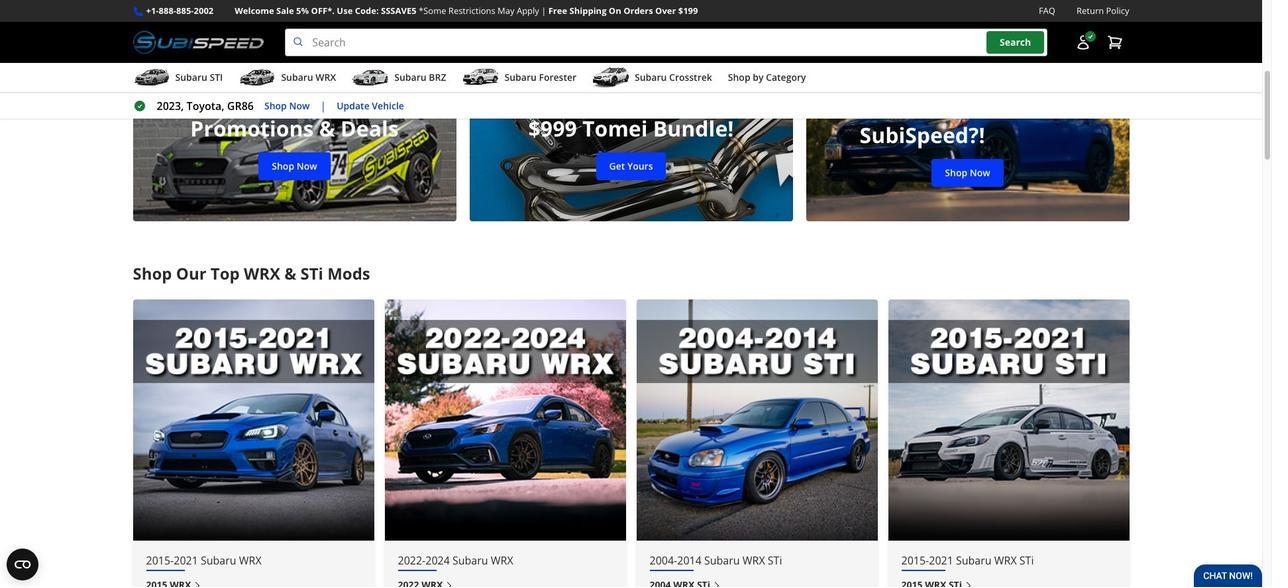 Task type: vqa. For each thing, say whether or not it's contained in the screenshot.
DEALS IMAGE
yes



Task type: locate. For each thing, give the bounding box(es) containing it.
subispeed logo image
[[133, 29, 264, 56]]

coilovers image
[[470, 19, 793, 222]]

2022-2024 wrx mods image
[[385, 300, 626, 541]]

earn rewards image
[[806, 19, 1130, 222]]

a subaru wrx thumbnail image image
[[239, 68, 276, 88]]

2015-21 wrx mods image
[[133, 300, 374, 541]]



Task type: describe. For each thing, give the bounding box(es) containing it.
deals image
[[133, 19, 456, 222]]

button image
[[1076, 35, 1092, 50]]

a subaru crosstrek thumbnail image image
[[593, 68, 630, 88]]

2015-2021 wrx sti aftermarket parts image
[[889, 300, 1130, 541]]

search input field
[[285, 29, 1048, 56]]

open widget image
[[7, 549, 38, 581]]

wrx sti mods image
[[637, 300, 878, 541]]

a subaru sti thumbnail image image
[[133, 68, 170, 88]]

a subaru forester thumbnail image image
[[462, 68, 500, 88]]

a subaru brz thumbnail image image
[[352, 68, 389, 88]]



